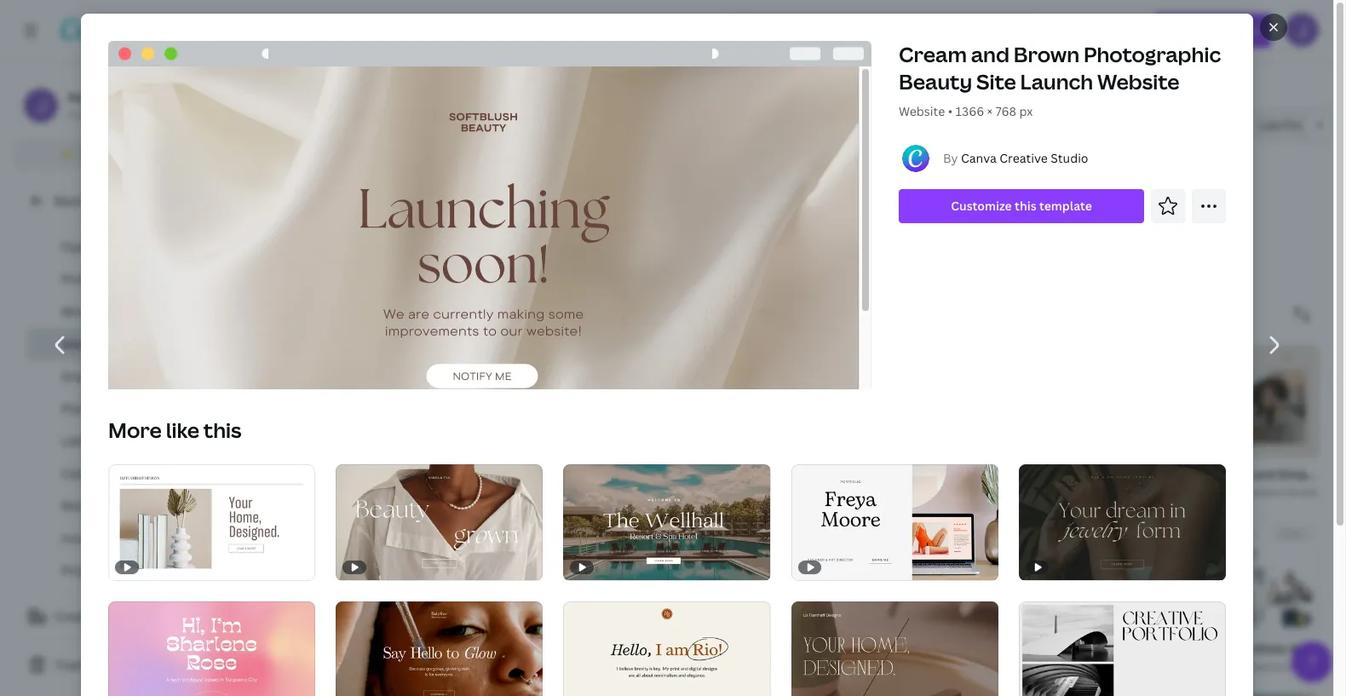 Task type: vqa. For each thing, say whether or not it's contained in the screenshot.
the "Magic Design"
no



Task type: locate. For each thing, give the bounding box(es) containing it.
0 horizontal spatial fitness
[[491, 117, 532, 133]]

style down templates.
[[353, 265, 383, 281]]

and left "brown"
[[971, 40, 1009, 68]]

templates for website
[[350, 148, 489, 185]]

freelance websites link
[[959, 108, 1084, 142]]

dark blue and beige simple dark consultancy portfolio & resume website image
[[456, 519, 657, 632]]

a inside website templates design a beautiful website for any business, portfolio, event, organization, and more with these professionally designed, free website templates.
[[283, 193, 291, 212]]

blog
[[1322, 466, 1347, 482]]

beige right light on the bottom right
[[1185, 466, 1217, 482]]

beauty down home link
[[242, 117, 283, 133]]

2 horizontal spatial and
[[1254, 466, 1276, 482]]

templates for 967
[[259, 306, 317, 322]]

and right sleek
[[1254, 466, 1276, 482]]

home inside "home page website in beige cream warm & modern style website by canva creative studio"
[[932, 641, 967, 657]]

0 horizontal spatial style
[[353, 265, 383, 281]]

restaurant link
[[546, 108, 623, 142]]

business for bottom business link
[[894, 117, 945, 133]]

freelance
[[966, 117, 1022, 133]]

1 horizontal spatial business
[[383, 77, 434, 93]]

0 horizontal spatial cream
[[899, 40, 967, 68]]

templates inside website templates design a beautiful website for any business, portfolio, event, organization, and more with these professionally designed, free website templates.
[[350, 148, 489, 185]]

law firm websi
[[1258, 117, 1347, 133]]

0 vertical spatial and
[[971, 40, 1009, 68]]

& right health
[[409, 117, 417, 133]]

1 vertical spatial style
[[1235, 641, 1265, 657]]

cards
[[115, 206, 148, 222]]

free
[[235, 216, 262, 234]]

1 vertical spatial business
[[894, 117, 945, 133]]

page
[[970, 641, 997, 657]]

0 horizontal spatial &
[[409, 117, 417, 133]]

all filters
[[269, 265, 324, 281]]

green organic warm fitness bio-link website link
[[711, 640, 975, 659]]

launch
[[1020, 67, 1093, 95]]

website inside light beige sleek and simple blog website by canva creative studio
[[1153, 485, 1193, 499]]

green organic warm fitness bio-link website website by canva creative studio
[[711, 641, 975, 674]]

beige inside light beige sleek and simple blog website by canva creative studio
[[1185, 466, 1217, 482]]

link
[[901, 641, 926, 657]]

& left modern
[[1176, 641, 1184, 657]]

business for topmost business link
[[383, 77, 434, 93]]

photography link
[[630, 108, 718, 142]]

a
[[283, 193, 291, 212], [96, 609, 102, 625]]

templates down all filters "button"
[[259, 306, 317, 322]]

1 horizontal spatial this
[[1015, 198, 1036, 214]]

warm inside green organic warm fitness bio-link website website by canva creative studio
[[797, 641, 830, 657]]

1 horizontal spatial and
[[971, 40, 1009, 68]]

0 horizontal spatial a
[[96, 609, 102, 625]]

business cards link
[[27, 199, 209, 231]]

a left the team in the left bottom of the page
[[96, 609, 102, 625]]

by canva creative studio
[[943, 150, 1088, 166]]

style
[[353, 265, 383, 281], [1235, 641, 1265, 657]]

fitness link
[[485, 108, 539, 142]]

warm right organic
[[797, 641, 830, 657]]

trash link
[[14, 649, 222, 683]]

websites up canva creative studio "link"
[[1025, 117, 1077, 133]]

1 vertical spatial and
[[722, 193, 747, 212]]

style right modern
[[1235, 641, 1265, 657]]

canva inside button
[[102, 146, 138, 162]]

0 horizontal spatial business link
[[383, 76, 434, 95]]

site
[[976, 67, 1016, 95]]

0 horizontal spatial business
[[61, 206, 112, 222]]

prototypes
[[61, 271, 125, 287]]

0 vertical spatial a
[[283, 193, 291, 212]]

0 vertical spatial home
[[235, 77, 269, 93]]

warm inside "home page website in beige cream warm & modern style website by canva creative studio"
[[1139, 641, 1173, 657]]

1 horizontal spatial warm
[[1139, 641, 1173, 657]]

business inside business link
[[894, 117, 945, 133]]

business link up health & wellness
[[383, 76, 434, 95]]

and left more on the right top of the page
[[722, 193, 747, 212]]

1 horizontal spatial business link
[[888, 108, 952, 142]]

light beige sleek and simple blog link
[[1153, 465, 1347, 484]]

customize this template link
[[899, 189, 1144, 223]]

1 horizontal spatial home
[[235, 77, 269, 93]]

cream and brown photographic beauty site launch website image
[[108, 66, 859, 489], [456, 345, 657, 458]]

more like this
[[108, 415, 241, 444]]

0 horizontal spatial home
[[100, 193, 134, 209]]

templates link
[[297, 76, 356, 95]]

beige right in
[[1063, 641, 1096, 657]]

law
[[1258, 117, 1281, 133]]

1 horizontal spatial templates
[[350, 148, 489, 185]]

1 vertical spatial fitness
[[833, 641, 875, 657]]

website templates design a beautiful website for any business, portfolio, event, organization, and more with these professionally designed, free website templates.
[[235, 148, 1019, 234]]

1 vertical spatial home
[[100, 193, 134, 209]]

a right design
[[283, 193, 291, 212]]

0 vertical spatial templates
[[350, 148, 489, 185]]

creative inside green organic warm fitness bio-link website website by canva creative studio
[[801, 660, 842, 674]]

top level navigation element
[[150, 14, 685, 48]]

pro
[[141, 146, 161, 162]]

2 horizontal spatial home
[[932, 641, 967, 657]]

warm left modern
[[1139, 641, 1173, 657]]

beige inside "home page website in beige cream warm & modern style website by canva creative studio"
[[1063, 641, 1096, 657]]

cream inside cream and brown photographic beauty site launch website website • 1366 × 768 px
[[899, 40, 967, 68]]

0 vertical spatial beauty
[[899, 67, 972, 95]]

green organic warm food and restaurant bio-link website image
[[677, 694, 877, 696]]

this right the like
[[203, 415, 241, 444]]

these
[[820, 193, 856, 212]]

fitness inside green organic warm fitness bio-link website website by canva creative studio
[[833, 641, 875, 657]]

website by canva creative studio link
[[490, 484, 657, 501], [1153, 484, 1319, 501], [269, 484, 436, 501], [711, 484, 877, 501], [932, 484, 1098, 501], [490, 658, 657, 675], [711, 659, 877, 676], [932, 659, 1098, 676], [1153, 659, 1319, 676], [269, 659, 436, 676]]

1 vertical spatial websites
[[61, 336, 114, 352]]

beauty
[[899, 67, 972, 95], [242, 117, 283, 133]]

studio inside green organic warm fitness bio-link website website by canva creative studio
[[845, 660, 877, 674]]

team
[[105, 609, 135, 625]]

theme
[[430, 265, 469, 281]]

1 vertical spatial a
[[96, 609, 102, 625]]

1 vertical spatial &
[[1176, 641, 1184, 657]]

websites
[[1025, 117, 1077, 133], [61, 336, 114, 352]]

beauty up •
[[899, 67, 972, 95]]

fashion link
[[296, 108, 354, 142]]

fitness
[[491, 117, 532, 133], [833, 641, 875, 657]]

2 warm from the left
[[1139, 641, 1173, 657]]

by
[[943, 150, 958, 166]]

by
[[532, 485, 545, 499], [1195, 485, 1207, 499], [311, 485, 324, 500], [753, 485, 766, 500], [974, 485, 986, 500], [532, 659, 545, 674], [753, 660, 766, 674], [974, 660, 986, 674], [1195, 660, 1207, 674], [311, 660, 324, 675]]

website down design
[[265, 216, 316, 234]]

2 vertical spatial and
[[1254, 466, 1276, 482]]

a inside button
[[96, 609, 102, 625]]

wellness
[[420, 117, 471, 133]]

creative inside "home page website in beige cream warm & modern style website by canva creative studio"
[[1022, 660, 1063, 674]]

1 vertical spatial cream
[[1098, 641, 1136, 657]]

health & wellness link
[[361, 108, 478, 142]]

0 vertical spatial &
[[409, 117, 417, 133]]

1 horizontal spatial style
[[1235, 641, 1265, 657]]

0 vertical spatial business
[[383, 77, 434, 93]]

try
[[81, 146, 99, 162]]

0 horizontal spatial beauty
[[242, 117, 283, 133]]

business
[[383, 77, 434, 93], [894, 117, 945, 133], [61, 206, 112, 222]]

light beige sleek and simple blogger personal website image
[[1119, 345, 1319, 458]]

this
[[1015, 198, 1036, 214], [203, 415, 241, 444]]

mind
[[61, 303, 90, 320]]

fitness left bio-
[[833, 641, 875, 657]]

None search field
[[726, 14, 1039, 48]]

0 vertical spatial style
[[353, 265, 383, 281]]

1 vertical spatial templates
[[259, 306, 317, 322]]

1 vertical spatial beige
[[1063, 641, 1096, 657]]

event,
[[590, 193, 631, 212]]

like
[[166, 415, 199, 444]]

back to home link
[[14, 184, 222, 218]]

0 vertical spatial website
[[357, 193, 408, 212]]

1 horizontal spatial beauty
[[899, 67, 972, 95]]

1 horizontal spatial cream
[[1098, 641, 1136, 657]]

cream
[[899, 40, 967, 68], [1098, 641, 1136, 657]]

organization,
[[634, 193, 719, 212]]

1 horizontal spatial beige
[[1185, 466, 1217, 482]]

try canva pro button
[[14, 138, 222, 170]]

websites down "mind maps"
[[61, 336, 114, 352]]

and
[[971, 40, 1009, 68], [722, 193, 747, 212], [1254, 466, 1276, 482]]

templates up for
[[350, 148, 489, 185]]

mind maps
[[61, 303, 124, 320]]

1 vertical spatial business link
[[888, 108, 952, 142]]

invoices
[[61, 530, 109, 546]]

by inside "home page website in beige cream warm & modern style website by canva creative studio"
[[974, 660, 986, 674]]

website up templates.
[[357, 193, 408, 212]]

0 vertical spatial beige
[[1185, 466, 1217, 482]]

1 horizontal spatial fitness
[[833, 641, 875, 657]]

0 horizontal spatial this
[[203, 415, 241, 444]]

website
[[357, 193, 408, 212], [265, 216, 316, 234]]

back
[[55, 193, 82, 209]]

0 horizontal spatial templates
[[259, 306, 317, 322]]

0 horizontal spatial and
[[722, 193, 747, 212]]

studio inside "home page website in beige cream warm & modern style website by canva creative studio"
[[1066, 660, 1098, 674]]

0 horizontal spatial warm
[[797, 641, 830, 657]]

creative
[[999, 150, 1048, 166], [580, 485, 622, 499], [1243, 485, 1284, 499], [359, 485, 401, 500], [801, 485, 842, 500], [1022, 485, 1063, 500], [580, 659, 622, 674], [801, 660, 842, 674], [1022, 660, 1063, 674], [1243, 660, 1284, 674], [359, 660, 401, 675]]

cream and brown photographic beauty site launch website website • 1366 × 768 px
[[899, 40, 1221, 119]]

0 vertical spatial cream
[[899, 40, 967, 68]]

1 horizontal spatial &
[[1176, 641, 1184, 657]]

cream up •
[[899, 40, 967, 68]]

and inside website templates design a beautiful website for any business, portfolio, event, organization, and more with these professionally designed, free website templates.
[[722, 193, 747, 212]]

cream right in
[[1098, 641, 1136, 657]]

flyers
[[61, 239, 96, 255]]

1 warm from the left
[[797, 641, 830, 657]]

canva inside green organic warm fitness bio-link website website by canva creative studio
[[768, 660, 799, 674]]

beige
[[1185, 466, 1217, 482], [1063, 641, 1096, 657]]

education link
[[724, 108, 796, 142]]

business link up by
[[888, 108, 952, 142]]

letterheads
[[61, 433, 131, 449]]

0 horizontal spatial website
[[265, 216, 316, 234]]

px
[[1019, 103, 1033, 119]]

style inside 'style' button
[[353, 265, 383, 281]]

1 horizontal spatial a
[[283, 193, 291, 212]]

firm
[[1284, 117, 1310, 133]]

2 horizontal spatial business
[[894, 117, 945, 133]]

websi
[[1313, 117, 1347, 133]]

create
[[55, 609, 93, 625]]

website
[[1097, 67, 1179, 95], [461, 77, 508, 93], [899, 103, 945, 119], [235, 148, 345, 185], [490, 485, 530, 499], [1153, 485, 1193, 499], [269, 485, 309, 500], [711, 485, 751, 500], [932, 485, 972, 500], [928, 641, 975, 657], [1000, 641, 1047, 657], [490, 659, 530, 674], [711, 660, 751, 674], [932, 660, 972, 674], [1153, 660, 1193, 674], [269, 660, 309, 675]]

1 vertical spatial website
[[265, 216, 316, 234]]

1 vertical spatial beauty
[[242, 117, 283, 133]]

0 vertical spatial websites
[[1025, 117, 1077, 133]]

templates
[[350, 148, 489, 185], [259, 306, 317, 322]]

this left template
[[1015, 198, 1036, 214]]

warm
[[797, 641, 830, 657], [1139, 641, 1173, 657]]

green organic warm fitness bio-link website image
[[677, 520, 877, 633]]

health
[[368, 117, 406, 133]]

2 vertical spatial business
[[61, 206, 112, 222]]

2 vertical spatial home
[[932, 641, 967, 657]]

0 horizontal spatial beige
[[1063, 641, 1096, 657]]

fitness right wellness
[[491, 117, 532, 133]]



Task type: describe. For each thing, give the bounding box(es) containing it.
beauty link
[[235, 108, 290, 142]]

home page website in beige cream warm & modern style link
[[932, 640, 1265, 659]]

all
[[269, 265, 285, 281]]

maps
[[93, 303, 124, 320]]

resumes link
[[27, 490, 209, 522]]

business inside business cards link
[[61, 206, 112, 222]]

more
[[108, 415, 161, 444]]

filters
[[288, 265, 324, 281]]

sleek
[[1220, 466, 1251, 482]]

& inside health & wellness link
[[409, 117, 417, 133]]

graphs link
[[27, 360, 209, 393]]

yellow colorful blocks blogger bio-link website image
[[456, 694, 657, 696]]

freelance websites
[[966, 117, 1077, 133]]

studio inside light beige sleek and simple blog website by canva creative studio
[[1287, 485, 1319, 499]]

and inside light beige sleek and simple blog website by canva creative studio
[[1254, 466, 1276, 482]]

0 vertical spatial fitness
[[491, 117, 532, 133]]

by inside light beige sleek and simple blog website by canva creative studio
[[1195, 485, 1207, 499]]

reports link
[[27, 587, 209, 620]]

photography
[[636, 117, 711, 133]]

prototypes link
[[27, 263, 209, 296]]

customize
[[951, 198, 1012, 214]]

law firm websi link
[[1252, 108, 1347, 142]]

try canva pro
[[81, 146, 161, 162]]

0 vertical spatial business link
[[383, 76, 434, 95]]

creative inside light beige sleek and simple blog website by canva creative studio
[[1243, 485, 1284, 499]]

1 vertical spatial this
[[203, 415, 241, 444]]

simple
[[1279, 466, 1319, 482]]

price button
[[598, 257, 668, 291]]

feature button
[[507, 257, 591, 291]]

any
[[434, 193, 457, 212]]

personal
[[68, 89, 119, 106]]

template
[[1039, 198, 1092, 214]]

health & wellness
[[368, 117, 471, 133]]

1 horizontal spatial websites
[[1025, 117, 1077, 133]]

proposals link
[[27, 555, 209, 587]]

templates.
[[319, 216, 389, 234]]

templates
[[297, 77, 356, 93]]

professionally
[[860, 193, 953, 212]]

planners link
[[27, 393, 209, 425]]

price
[[608, 265, 638, 281]]

1 horizontal spatial website
[[357, 193, 408, 212]]

with
[[788, 193, 816, 212]]

more
[[750, 193, 785, 212]]

portfolio,
[[525, 193, 586, 212]]

home link
[[235, 76, 269, 95]]

cream inside "home page website in beige cream warm & modern style website by canva creative studio"
[[1098, 641, 1136, 657]]

real
[[810, 117, 835, 133]]

photographic
[[1084, 40, 1221, 68]]

organic
[[749, 641, 794, 657]]

light beige sleek and simple blog website by canva creative studio
[[1153, 466, 1347, 499]]

design
[[235, 193, 280, 212]]

for
[[411, 193, 430, 212]]

theme button
[[420, 257, 500, 291]]

×
[[987, 103, 993, 119]]

education
[[731, 117, 790, 133]]

letterheads link
[[27, 425, 209, 458]]

home for home page website in beige cream warm & modern style website by canva creative studio
[[932, 641, 967, 657]]

business cards
[[61, 206, 148, 222]]

designed,
[[956, 193, 1019, 212]]

home page website in beige cream warm & modern style image
[[898, 520, 1098, 633]]

reports
[[61, 595, 107, 611]]

home for home
[[235, 77, 269, 93]]

canva creative studio link
[[961, 150, 1088, 166]]

home inside "link"
[[100, 193, 134, 209]]

back to home
[[55, 193, 134, 209]]

and inside cream and brown photographic beauty site launch website website • 1366 × 768 px
[[971, 40, 1009, 68]]

mind maps link
[[27, 296, 209, 328]]

& inside "home page website in beige cream warm & modern style website by canva creative studio"
[[1176, 641, 1184, 657]]

beautiful
[[294, 193, 353, 212]]

business,
[[461, 193, 522, 212]]

customize this template
[[951, 198, 1092, 214]]

real estate
[[810, 117, 874, 133]]

style button
[[343, 257, 413, 291]]

website inside website templates design a beautiful website for any business, portfolio, event, organization, and more with these professionally designed, free website templates.
[[235, 148, 345, 185]]

create a team button
[[14, 600, 222, 634]]

resumes
[[61, 498, 113, 514]]

by inside green organic warm fitness bio-link website website by canva creative studio
[[753, 660, 766, 674]]

calendars link
[[27, 458, 209, 490]]

home page website in beige cream warm & modern style website by canva creative studio
[[932, 641, 1265, 674]]

restaurant
[[553, 117, 616, 133]]

0 horizontal spatial websites
[[61, 336, 114, 352]]

•
[[948, 103, 953, 119]]

feature
[[517, 265, 561, 281]]

0 vertical spatial this
[[1015, 198, 1036, 214]]

style inside "home page website in beige cream warm & modern style website by canva creative studio"
[[1235, 641, 1265, 657]]

canva inside light beige sleek and simple blog website by canva creative studio
[[1210, 485, 1240, 499]]

canva inside "home page website in beige cream warm & modern style website by canva creative studio"
[[989, 660, 1020, 674]]

modern
[[1186, 641, 1232, 657]]

flyers link
[[27, 231, 209, 263]]

calendars
[[61, 465, 119, 482]]

beauty inside cream and brown photographic beauty site launch website website • 1366 × 768 px
[[899, 67, 972, 95]]

real estate link
[[803, 108, 881, 142]]

green
[[711, 641, 746, 657]]

planners
[[61, 401, 112, 417]]

967
[[235, 306, 256, 322]]

brown
[[1014, 40, 1079, 68]]

graphs
[[61, 368, 103, 384]]

all filters button
[[235, 257, 336, 291]]



